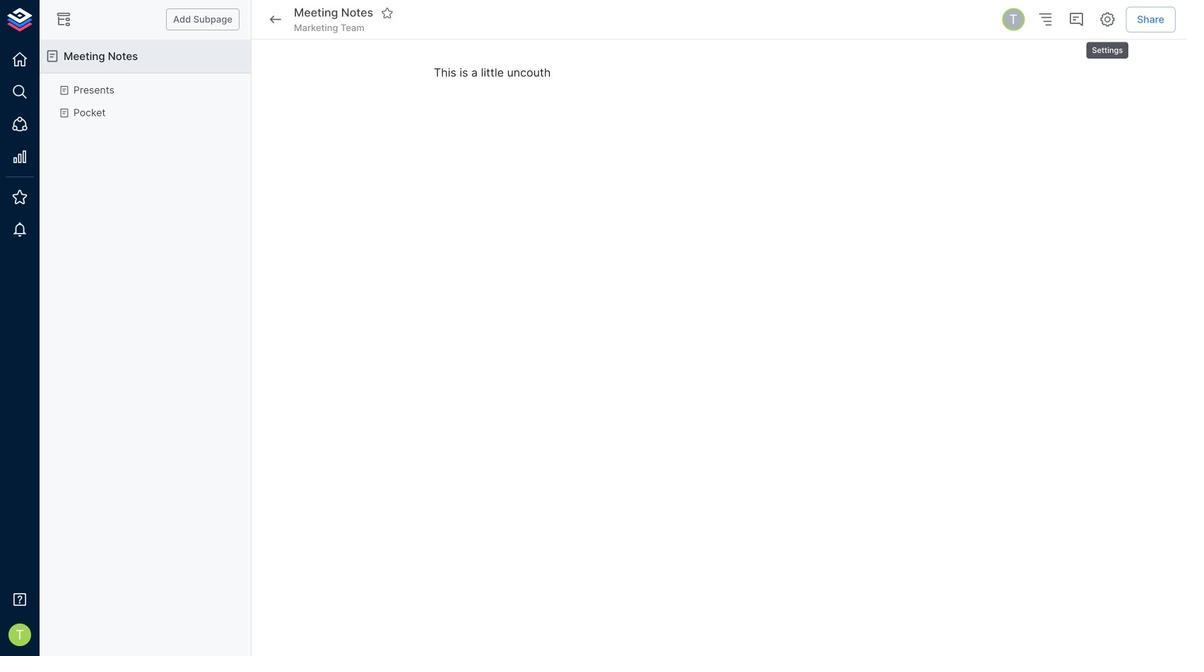 Task type: vqa. For each thing, say whether or not it's contained in the screenshot.
Show Wiki image
no



Task type: describe. For each thing, give the bounding box(es) containing it.
go back image
[[267, 11, 284, 28]]



Task type: locate. For each thing, give the bounding box(es) containing it.
table of contents image
[[1037, 11, 1054, 28]]

hide wiki image
[[55, 11, 72, 28]]

comments image
[[1068, 11, 1085, 28]]

favorite image
[[381, 7, 394, 19]]

settings image
[[1099, 11, 1116, 28]]

tooltip
[[1085, 32, 1131, 60]]



